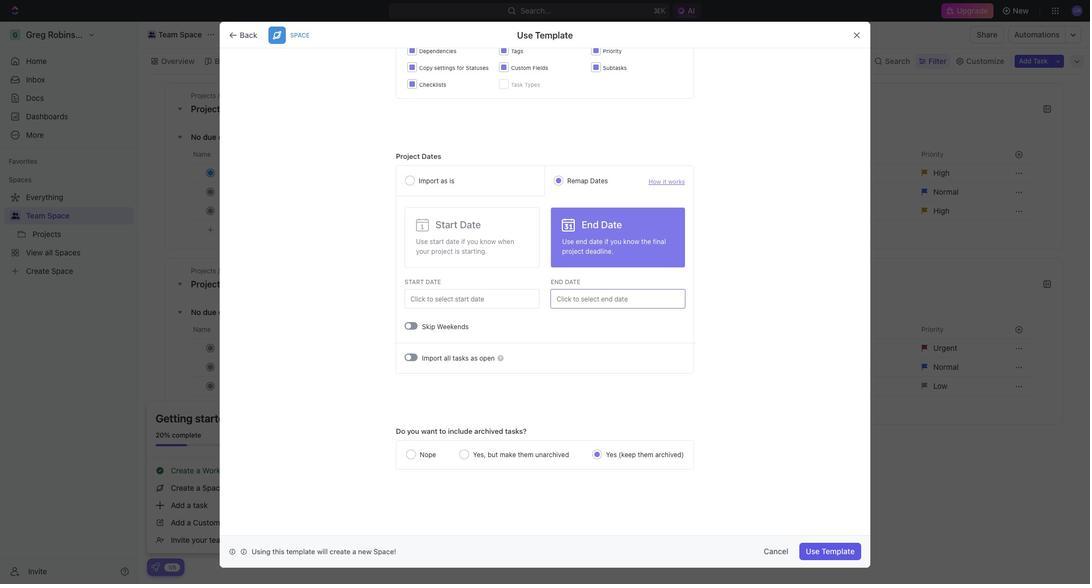 Task type: vqa. For each thing, say whether or not it's contained in the screenshot.
Is inside Use start date if you know when your project is starting.
yes



Task type: describe. For each thing, give the bounding box(es) containing it.
using this template will create a new space !
[[252, 547, 396, 556]]

search
[[885, 56, 910, 65]]

0 vertical spatial team
[[158, 30, 178, 39]]

add task
[[1019, 57, 1048, 65]]

tags
[[511, 48, 523, 54]]

skip
[[422, 323, 435, 331]]

no due date for 2
[[191, 132, 234, 141]]

automations
[[1014, 30, 1060, 39]]

dashboards link
[[4, 108, 133, 125]]

it
[[663, 178, 667, 185]]

docs
[[26, 93, 44, 103]]

when
[[498, 238, 514, 246]]

create a workspace
[[171, 466, 241, 475]]

project for project dates
[[396, 152, 420, 161]]

team
[[209, 535, 227, 545]]

task inside button
[[1033, 57, 1048, 65]]

end
[[576, 238, 587, 246]]

end
[[551, 278, 563, 285]]

your inside use start date if you know when your project is starting.
[[416, 247, 430, 255]]

start
[[405, 278, 424, 285]]

overview link
[[159, 53, 195, 69]]

dates for remap dates
[[590, 177, 608, 185]]

team space link inside team space tree
[[26, 207, 131, 225]]

a for workspace
[[196, 466, 200, 475]]

use inside button
[[806, 547, 820, 556]]

date for start date
[[426, 278, 441, 285]]

cancel
[[764, 547, 788, 556]]

end
[[582, 219, 599, 230]]

1 vertical spatial custom
[[193, 518, 220, 527]]

for
[[457, 65, 464, 71]]

date for end date
[[601, 219, 622, 230]]

project for project 1
[[191, 279, 220, 289]]

use start date if you know when your project is starting.
[[416, 238, 514, 255]]

field
[[222, 518, 239, 527]]

types
[[525, 81, 540, 88]]

complete
[[172, 431, 201, 439]]

you for end date
[[610, 238, 621, 246]]

end date
[[551, 278, 580, 285]]

new
[[1013, 6, 1029, 15]]

copy settings for statuses
[[419, 65, 489, 71]]

subtasks
[[603, 65, 627, 71]]

if for start
[[461, 238, 465, 246]]

date for end date
[[565, 278, 580, 285]]

archived)
[[655, 451, 684, 459]]

copy
[[419, 65, 433, 71]]

tasks?
[[505, 427, 527, 435]]

add for add a task
[[171, 501, 185, 510]]

cancel button
[[757, 543, 795, 560]]

project for project 2
[[191, 104, 220, 114]]

how it works
[[649, 178, 685, 185]]

(keep
[[619, 451, 636, 459]]

task types
[[511, 81, 540, 88]]

0 vertical spatial custom
[[511, 65, 531, 71]]

create for create a workspace
[[171, 466, 194, 475]]

custom fields
[[511, 65, 548, 71]]

create a space
[[171, 483, 224, 492]]

start
[[430, 238, 444, 246]]

import as is
[[419, 177, 454, 185]]

no due date for 1
[[191, 307, 234, 316]]

share button
[[970, 26, 1004, 43]]

1/5
[[168, 564, 176, 570]]

docs link
[[4, 89, 133, 107]]

team inside tree
[[26, 211, 45, 220]]

0 vertical spatial is
[[449, 177, 454, 185]]

do
[[396, 427, 405, 435]]

use template button
[[799, 543, 861, 560]]

do you want to include archived tasks?
[[396, 427, 527, 435]]

yes
[[606, 451, 617, 459]]

2 them from the left
[[638, 451, 653, 459]]

share
[[977, 30, 998, 39]]

date for start date
[[460, 219, 481, 230]]

space inside tree
[[47, 211, 70, 220]]

import for import as is
[[419, 177, 439, 185]]

use template inside button
[[806, 547, 855, 556]]

a for custom
[[187, 518, 191, 527]]

2
[[222, 104, 228, 114]]

no for project 2
[[191, 132, 201, 141]]

yes, but make them unarchived
[[473, 451, 569, 459]]

checklists
[[419, 81, 446, 88]]

date inside use end date if you know the final project deadline.
[[589, 238, 603, 246]]

0 vertical spatial team space link
[[145, 28, 205, 41]]

20%
[[156, 431, 170, 439]]

all
[[444, 354, 451, 362]]

inbox
[[26, 75, 45, 84]]

template inside button
[[822, 547, 855, 556]]

add a custom field
[[171, 518, 239, 527]]

final
[[653, 238, 666, 246]]

project for end date
[[562, 247, 584, 255]]

statuses
[[466, 65, 489, 71]]

space right back
[[290, 31, 310, 39]]

back
[[240, 30, 257, 39]]

1
[[222, 279, 226, 289]]

import for import all tasks as open
[[422, 354, 442, 362]]

workspace
[[202, 466, 241, 475]]

sidebar navigation
[[0, 22, 138, 584]]

invite for invite
[[28, 566, 47, 576]]

add for add a custom field
[[171, 518, 185, 527]]

overview
[[161, 56, 195, 65]]

template
[[286, 547, 315, 556]]

no for project 1
[[191, 307, 201, 316]]

1 them from the left
[[518, 451, 533, 459]]

space right new
[[374, 547, 394, 556]]

upgrade
[[957, 6, 988, 15]]

create for create a space
[[171, 483, 194, 492]]

yes,
[[473, 451, 486, 459]]

starting.
[[462, 247, 487, 255]]

0 vertical spatial use template
[[517, 30, 573, 40]]

use inside use start date if you know when your project is starting.
[[416, 238, 428, 246]]

using
[[252, 547, 270, 556]]

new
[[358, 547, 372, 556]]

due for 1
[[203, 307, 217, 316]]

board
[[215, 56, 236, 65]]

a left new
[[352, 547, 356, 556]]

dashboards
[[26, 112, 68, 121]]

customize button
[[952, 53, 1008, 69]]

start date
[[435, 219, 481, 230]]

customize
[[966, 56, 1004, 65]]

invite for invite your team
[[171, 535, 190, 545]]

create
[[330, 547, 350, 556]]



Task type: locate. For each thing, give the bounding box(es) containing it.
0 vertical spatial due
[[203, 132, 217, 141]]

date down 1
[[218, 307, 234, 316]]

0 horizontal spatial date
[[460, 219, 481, 230]]

is left "starting."
[[455, 247, 460, 255]]

know for start date
[[480, 238, 496, 246]]

will
[[317, 547, 328, 556]]

1 know from the left
[[480, 238, 496, 246]]

inbox link
[[4, 71, 133, 88]]

1 vertical spatial use template
[[806, 547, 855, 556]]

you up "starting."
[[467, 238, 478, 246]]

project down start on the top
[[431, 247, 453, 255]]

0 horizontal spatial date
[[426, 278, 441, 285]]

custom
[[511, 65, 531, 71], [193, 518, 220, 527]]

2 due from the top
[[203, 307, 217, 316]]

0 vertical spatial no due date
[[191, 132, 234, 141]]

1 vertical spatial dates
[[590, 177, 608, 185]]

import
[[419, 177, 439, 185], [422, 354, 442, 362]]

add a task
[[171, 501, 208, 510]]

1 horizontal spatial use template
[[806, 547, 855, 556]]

date right start on the top
[[446, 238, 459, 246]]

invite
[[171, 535, 190, 545], [28, 566, 47, 576]]

0 horizontal spatial template
[[535, 30, 573, 40]]

upgrade link
[[942, 3, 993, 18]]

getting started
[[156, 412, 231, 425]]

create up add a task
[[171, 483, 194, 492]]

is up start
[[449, 177, 454, 185]]

date up use start date if you know when your project is starting. at the top of the page
[[460, 219, 481, 230]]

a for task
[[187, 501, 191, 510]]

nope
[[420, 451, 436, 459]]

0 vertical spatial your
[[416, 247, 430, 255]]

create
[[171, 466, 194, 475], [171, 483, 194, 492]]

the
[[641, 238, 651, 246]]

project left 2
[[191, 104, 220, 114]]

1 project from the left
[[431, 247, 453, 255]]

0 horizontal spatial know
[[480, 238, 496, 246]]

is
[[449, 177, 454, 185], [455, 247, 460, 255]]

0 horizontal spatial team space
[[26, 211, 70, 220]]

them right the (keep in the bottom right of the page
[[638, 451, 653, 459]]

no due date down project 2
[[191, 132, 234, 141]]

date
[[426, 278, 441, 285], [565, 278, 580, 285]]

if inside use start date if you know when your project is starting.
[[461, 238, 465, 246]]

if inside use end date if you know the final project deadline.
[[605, 238, 609, 246]]

team space right user group icon on the left of the page
[[26, 211, 70, 220]]

template
[[535, 30, 573, 40], [822, 547, 855, 556]]

no due date down project 1
[[191, 307, 234, 316]]

due for 2
[[203, 132, 217, 141]]

a down add a task
[[187, 518, 191, 527]]

1 date from the left
[[460, 219, 481, 230]]

1 horizontal spatial as
[[471, 354, 478, 362]]

1 horizontal spatial if
[[605, 238, 609, 246]]

0 vertical spatial as
[[441, 177, 448, 185]]

task
[[1033, 57, 1048, 65], [511, 81, 523, 88]]

project 1
[[191, 279, 229, 289]]

know for end date
[[623, 238, 639, 246]]

deadline.
[[585, 247, 613, 255]]

home
[[26, 56, 47, 66]]

use left start on the top
[[416, 238, 428, 246]]

2 date from the left
[[565, 278, 580, 285]]

getting
[[156, 412, 193, 425]]

invite your team
[[171, 535, 227, 545]]

a up create a space
[[196, 466, 200, 475]]

1 vertical spatial import
[[422, 354, 442, 362]]

project up import as is on the left of page
[[396, 152, 420, 161]]

search button
[[871, 53, 913, 69]]

0 vertical spatial create
[[171, 466, 194, 475]]

them right make
[[518, 451, 533, 459]]

yes (keep them archived)
[[606, 451, 684, 459]]

0 horizontal spatial project
[[431, 247, 453, 255]]

1 horizontal spatial team
[[158, 30, 178, 39]]

custom down tags
[[511, 65, 531, 71]]

1 horizontal spatial team space link
[[145, 28, 205, 41]]

1 horizontal spatial your
[[416, 247, 430, 255]]

favorites
[[9, 157, 37, 165]]

team space tree
[[4, 189, 133, 280]]

no down project 1
[[191, 307, 201, 316]]

1 horizontal spatial task
[[1033, 57, 1048, 65]]

tasks
[[453, 354, 469, 362]]

archived
[[474, 427, 503, 435]]

if up "starting."
[[461, 238, 465, 246]]

date up deadline.
[[589, 238, 603, 246]]

1 vertical spatial invite
[[28, 566, 47, 576]]

2 vertical spatial add
[[171, 518, 185, 527]]

your up start date
[[416, 247, 430, 255]]

user group image
[[148, 32, 155, 37]]

1 horizontal spatial you
[[467, 238, 478, 246]]

0 vertical spatial template
[[535, 30, 573, 40]]

2 no due date from the top
[[191, 307, 234, 316]]

add left task
[[171, 501, 185, 510]]

1 no due date from the top
[[191, 132, 234, 141]]

1 vertical spatial no
[[191, 307, 201, 316]]

1 vertical spatial team space
[[26, 211, 70, 220]]

0 horizontal spatial them
[[518, 451, 533, 459]]

open
[[479, 354, 495, 362]]

use right cancel
[[806, 547, 820, 556]]

1 horizontal spatial them
[[638, 451, 653, 459]]

invite inside sidebar navigation
[[28, 566, 47, 576]]

know
[[480, 238, 496, 246], [623, 238, 639, 246]]

priority
[[603, 48, 622, 54]]

if
[[461, 238, 465, 246], [605, 238, 609, 246]]

board link
[[213, 53, 236, 69]]

onboarding checklist button image
[[151, 563, 160, 572]]

1 vertical spatial your
[[192, 535, 207, 545]]

team space link
[[145, 28, 205, 41], [26, 207, 131, 225]]

dependencies
[[419, 48, 457, 54]]

0 horizontal spatial dates
[[422, 152, 441, 161]]

1 horizontal spatial invite
[[171, 535, 190, 545]]

project inside use start date if you know when your project is starting.
[[431, 247, 453, 255]]

2 know from the left
[[623, 238, 639, 246]]

new button
[[998, 2, 1035, 20]]

know up "starting."
[[480, 238, 496, 246]]

0 horizontal spatial as
[[441, 177, 448, 185]]

2 if from the left
[[605, 238, 609, 246]]

1 vertical spatial add
[[171, 501, 185, 510]]

no
[[191, 132, 201, 141], [191, 307, 201, 316]]

if up deadline.
[[605, 238, 609, 246]]

add inside button
[[1019, 57, 1032, 65]]

0 vertical spatial import
[[419, 177, 439, 185]]

1 vertical spatial template
[[822, 547, 855, 556]]

onboarding checklist button element
[[151, 563, 160, 572]]

custom down task
[[193, 518, 220, 527]]

team space up overview
[[158, 30, 202, 39]]

1 horizontal spatial dates
[[590, 177, 608, 185]]

use
[[517, 30, 533, 40], [416, 238, 428, 246], [562, 238, 574, 246], [806, 547, 820, 556]]

1 vertical spatial as
[[471, 354, 478, 362]]

⌘k
[[654, 6, 665, 15]]

you up deadline.
[[610, 238, 621, 246]]

0 horizontal spatial team space link
[[26, 207, 131, 225]]

user group image
[[11, 213, 19, 219]]

0 vertical spatial invite
[[171, 535, 190, 545]]

due down project 2
[[203, 132, 217, 141]]

due
[[203, 132, 217, 141], [203, 307, 217, 316]]

0 horizontal spatial team
[[26, 211, 45, 220]]

team right user group icon on the left of the page
[[26, 211, 45, 220]]

2 no from the top
[[191, 307, 201, 316]]

project down end
[[562, 247, 584, 255]]

table link
[[379, 53, 401, 69]]

0 horizontal spatial your
[[192, 535, 207, 545]]

2 create from the top
[[171, 483, 194, 492]]

space right user group icon on the left of the page
[[47, 211, 70, 220]]

1 due from the top
[[203, 132, 217, 141]]

dates up import as is on the left of page
[[422, 152, 441, 161]]

1 horizontal spatial date
[[601, 219, 622, 230]]

as down project dates
[[441, 177, 448, 185]]

weekends
[[437, 323, 469, 331]]

1 horizontal spatial project
[[562, 247, 584, 255]]

date right start
[[426, 278, 441, 285]]

team right user group image
[[158, 30, 178, 39]]

them
[[518, 451, 533, 459], [638, 451, 653, 459]]

date right 'end'
[[601, 219, 622, 230]]

create up create a space
[[171, 466, 194, 475]]

0 vertical spatial dates
[[422, 152, 441, 161]]

2 project from the left
[[562, 247, 584, 255]]

a for space
[[196, 483, 200, 492]]

as left 'open'
[[471, 354, 478, 362]]

team
[[158, 30, 178, 39], [26, 211, 45, 220]]

date down 2
[[218, 132, 234, 141]]

project for start date
[[431, 247, 453, 255]]

you inside use end date if you know the final project deadline.
[[610, 238, 621, 246]]

settings
[[434, 65, 455, 71]]

import down project dates
[[419, 177, 439, 185]]

0 horizontal spatial custom
[[193, 518, 220, 527]]

if for end
[[605, 238, 609, 246]]

0 vertical spatial add
[[1019, 57, 1032, 65]]

2 horizontal spatial you
[[610, 238, 621, 246]]

use template right cancel
[[806, 547, 855, 556]]

date inside use start date if you know when your project is starting.
[[446, 238, 459, 246]]

team space inside tree
[[26, 211, 70, 220]]

date right end
[[565, 278, 580, 285]]

know inside use start date if you know when your project is starting.
[[480, 238, 496, 246]]

started
[[195, 412, 231, 425]]

space down create a workspace
[[202, 483, 224, 492]]

use template
[[517, 30, 573, 40], [806, 547, 855, 556]]

!
[[394, 547, 396, 556]]

space up overview
[[180, 30, 202, 39]]

0 vertical spatial task
[[1033, 57, 1048, 65]]

use end date if you know the final project deadline.
[[562, 238, 666, 255]]

1 vertical spatial create
[[171, 483, 194, 492]]

include
[[448, 427, 472, 435]]

you inside use start date if you know when your project is starting.
[[467, 238, 478, 246]]

0 horizontal spatial use template
[[517, 30, 573, 40]]

search...
[[520, 6, 551, 15]]

task left types
[[511, 81, 523, 88]]

1 horizontal spatial date
[[565, 278, 580, 285]]

project left 1
[[191, 279, 220, 289]]

know left the in the top right of the page
[[623, 238, 639, 246]]

add down add a task
[[171, 518, 185, 527]]

import left all
[[422, 354, 442, 362]]

use left end
[[562, 238, 574, 246]]

2 date from the left
[[601, 219, 622, 230]]

want
[[421, 427, 437, 435]]

0 vertical spatial project
[[191, 104, 220, 114]]

1 horizontal spatial template
[[822, 547, 855, 556]]

1 vertical spatial project
[[396, 152, 420, 161]]

you for start date
[[467, 238, 478, 246]]

0 vertical spatial no
[[191, 132, 201, 141]]

dates right remap
[[590, 177, 608, 185]]

0 horizontal spatial if
[[461, 238, 465, 246]]

dates for project dates
[[422, 152, 441, 161]]

due down project 1
[[203, 307, 217, 316]]

use inside use end date if you know the final project deadline.
[[562, 238, 574, 246]]

1 horizontal spatial custom
[[511, 65, 531, 71]]

your down the add a custom field
[[192, 535, 207, 545]]

task down automations button
[[1033, 57, 1048, 65]]

2 vertical spatial project
[[191, 279, 220, 289]]

automations button
[[1009, 27, 1065, 43]]

know inside use end date if you know the final project deadline.
[[623, 238, 639, 246]]

add task button
[[1015, 55, 1052, 68]]

use up tags
[[517, 30, 533, 40]]

use template down search...
[[517, 30, 573, 40]]

project inside use end date if you know the final project deadline.
[[562, 247, 584, 255]]

1 create from the top
[[171, 466, 194, 475]]

0 horizontal spatial task
[[511, 81, 523, 88]]

a up task
[[196, 483, 200, 492]]

0 vertical spatial team space
[[158, 30, 202, 39]]

1 if from the left
[[461, 238, 465, 246]]

back button
[[225, 26, 264, 44]]

how
[[649, 178, 661, 185]]

home link
[[4, 53, 133, 70]]

you
[[467, 238, 478, 246], [610, 238, 621, 246], [407, 427, 419, 435]]

is inside use start date if you know when your project is starting.
[[455, 247, 460, 255]]

1 vertical spatial no due date
[[191, 307, 234, 316]]

import all tasks as open
[[422, 354, 495, 362]]

1 date from the left
[[426, 278, 441, 285]]

1 horizontal spatial team space
[[158, 30, 202, 39]]

1 vertical spatial team space link
[[26, 207, 131, 225]]

how it works link
[[649, 178, 685, 185]]

add for add task
[[1019, 57, 1032, 65]]

you right do on the left of page
[[407, 427, 419, 435]]

table
[[381, 56, 401, 65]]

1 vertical spatial due
[[203, 307, 217, 316]]

1 vertical spatial task
[[511, 81, 523, 88]]

add down automations button
[[1019, 57, 1032, 65]]

20% complete
[[156, 431, 201, 439]]

1 no from the top
[[191, 132, 201, 141]]

project dates
[[396, 152, 441, 161]]

1 horizontal spatial know
[[623, 238, 639, 246]]

skip weekends
[[422, 323, 469, 331]]

but
[[488, 451, 498, 459]]

fields
[[533, 65, 548, 71]]

task
[[193, 501, 208, 510]]

1 vertical spatial is
[[455, 247, 460, 255]]

a left task
[[187, 501, 191, 510]]

no down project 2
[[191, 132, 201, 141]]

project 2
[[191, 104, 230, 114]]

0 horizontal spatial you
[[407, 427, 419, 435]]

1 vertical spatial team
[[26, 211, 45, 220]]

0 horizontal spatial invite
[[28, 566, 47, 576]]



